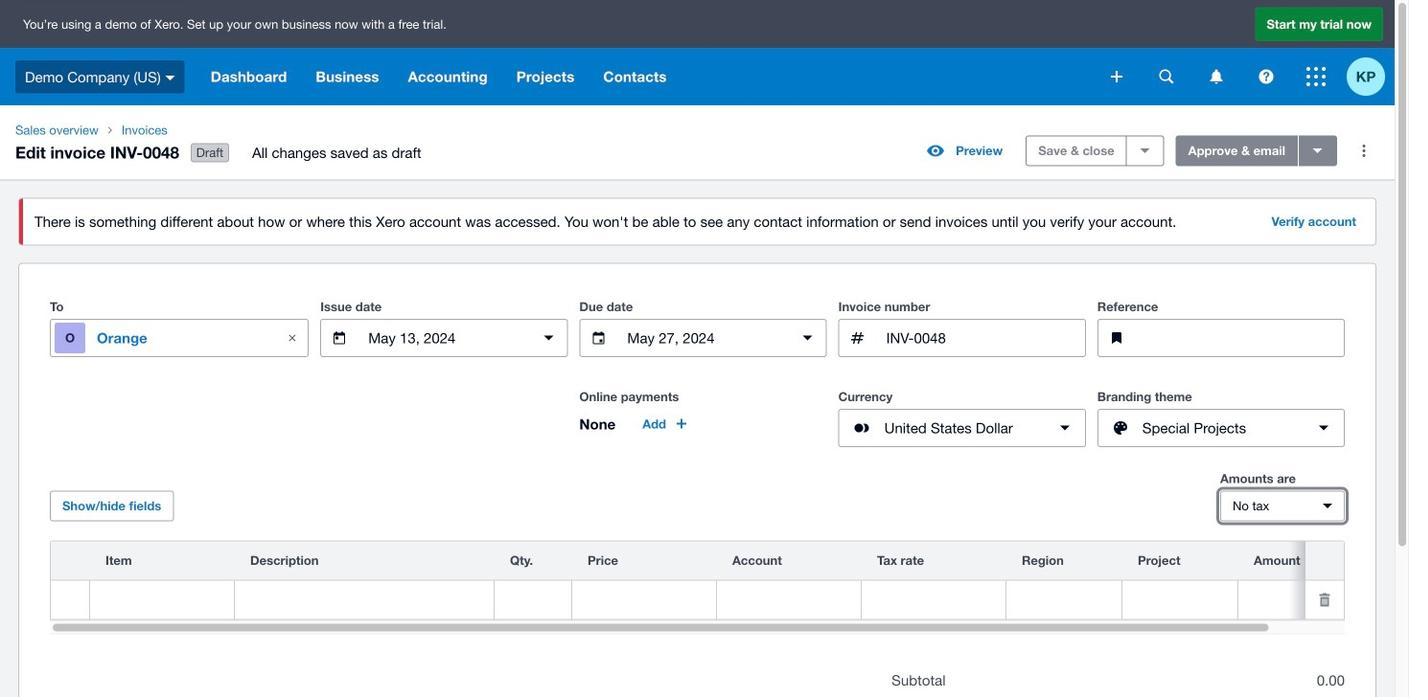 Task type: locate. For each thing, give the bounding box(es) containing it.
None text field
[[366, 320, 522, 357], [1144, 320, 1344, 357], [235, 583, 494, 619], [366, 320, 522, 357], [1144, 320, 1344, 357], [235, 583, 494, 619]]

svg image
[[1307, 67, 1326, 86], [1160, 70, 1174, 84], [1210, 70, 1223, 84]]

None text field
[[625, 320, 781, 357], [884, 320, 1085, 357], [625, 320, 781, 357], [884, 320, 1085, 357]]

2 horizontal spatial svg image
[[1307, 67, 1326, 86]]

more date options image
[[789, 319, 827, 358]]

svg image
[[1259, 70, 1274, 84], [1111, 71, 1123, 82], [166, 75, 175, 80]]

1 horizontal spatial svg image
[[1210, 70, 1223, 84]]

banner
[[0, 0, 1395, 105]]

None field
[[90, 583, 234, 619], [495, 583, 571, 619], [572, 583, 716, 619], [1239, 583, 1382, 619], [90, 583, 234, 619], [495, 583, 571, 619], [572, 583, 716, 619], [1239, 583, 1382, 619]]

close image
[[273, 319, 312, 358]]

invoice line item list element
[[50, 541, 1409, 621]]

2 horizontal spatial svg image
[[1259, 70, 1274, 84]]



Task type: describe. For each thing, give the bounding box(es) containing it.
1 horizontal spatial svg image
[[1111, 71, 1123, 82]]

0 horizontal spatial svg image
[[166, 75, 175, 80]]

more date options image
[[530, 319, 568, 358]]

more invoice options image
[[1345, 132, 1383, 170]]

0 horizontal spatial svg image
[[1160, 70, 1174, 84]]

invoice number element
[[838, 319, 1086, 358]]



Task type: vqa. For each thing, say whether or not it's contained in the screenshot.
To
no



